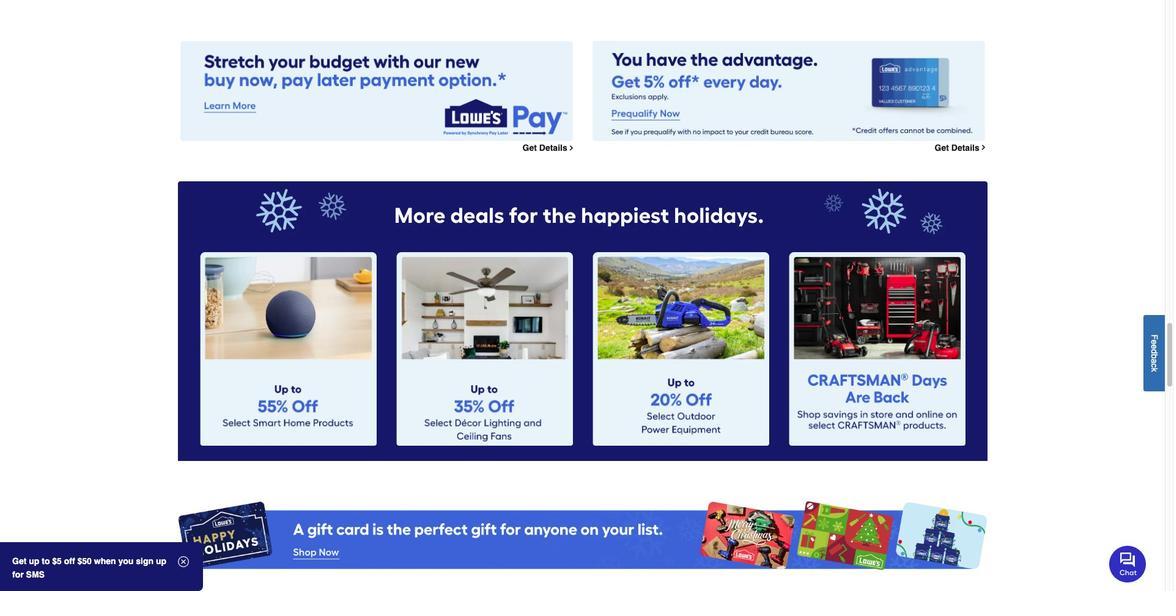 Task type: vqa. For each thing, say whether or not it's contained in the screenshot.
the rightmost "up"
yes



Task type: locate. For each thing, give the bounding box(es) containing it.
1 horizontal spatial get
[[523, 143, 537, 153]]

get details button for you have the advantage. 5 percent off every day. exclusions apply. image
[[935, 143, 987, 153]]

get inside get up to $5 off $50 when you sign up for sms
[[12, 557, 27, 567]]

get for get details button corresponding to you have the advantage. 5 percent off every day. exclusions apply. image
[[935, 143, 949, 153]]

a
[[1150, 359, 1160, 364]]

up right sign
[[156, 557, 166, 567]]

$50
[[77, 557, 92, 567]]

1 horizontal spatial up
[[156, 557, 166, 567]]

chevron right image
[[980, 144, 987, 152]]

get
[[935, 143, 949, 153], [523, 143, 537, 153], [12, 557, 27, 567]]

lowe's pay. stretch your budget with our new buy now, pay later payment option. image
[[180, 41, 573, 141]]

e
[[1150, 340, 1160, 345], [1150, 345, 1160, 349]]

up to 55 percent off select smart home products. image
[[200, 253, 376, 447]]

get up for
[[12, 557, 27, 567]]

k
[[1150, 368, 1160, 372]]

1 horizontal spatial get details button
[[935, 143, 987, 153]]

sms
[[26, 571, 45, 580]]

0 horizontal spatial up
[[29, 557, 39, 567]]

2 up from the left
[[156, 557, 166, 567]]

craftsman days are back. shop savings in store and online on select craftsman products. image
[[789, 253, 965, 447]]

get details button
[[935, 143, 987, 153], [523, 143, 575, 153]]

e up d
[[1150, 340, 1160, 345]]

you
[[118, 557, 134, 567]]

up
[[29, 557, 39, 567], [156, 557, 166, 567]]

e up b
[[1150, 345, 1160, 349]]

1 horizontal spatial get details
[[935, 143, 980, 153]]

more deals for the happiest holidays. image
[[178, 182, 987, 241]]

get left chevron right icon at the top left
[[523, 143, 537, 153]]

you have the advantage. 5 percent off every day. exclusions apply. image
[[592, 41, 985, 141]]

0 horizontal spatial details
[[539, 143, 567, 153]]

get details
[[935, 143, 980, 153], [523, 143, 567, 153]]

details for chevron right icon at the top left
[[539, 143, 567, 153]]

up left to
[[29, 557, 39, 567]]

c
[[1150, 364, 1160, 368]]

get left chevron right image at the right top of the page
[[935, 143, 949, 153]]

0 horizontal spatial get details button
[[523, 143, 575, 153]]

2 horizontal spatial get
[[935, 143, 949, 153]]

for
[[12, 571, 24, 580]]

details
[[951, 143, 980, 153], [539, 143, 567, 153]]

to
[[42, 557, 50, 567]]

0 horizontal spatial get details
[[523, 143, 567, 153]]

1 horizontal spatial details
[[951, 143, 980, 153]]

0 horizontal spatial get
[[12, 557, 27, 567]]

get details for chevron right icon at the top left
[[523, 143, 567, 153]]

1 up from the left
[[29, 557, 39, 567]]



Task type: describe. For each thing, give the bounding box(es) containing it.
$5
[[52, 557, 62, 567]]

chevron right image
[[567, 144, 575, 152]]

f e e d b a c k button
[[1144, 315, 1165, 392]]

up to 35 percent off select decor lighting and ceiling fans. image
[[396, 253, 573, 447]]

a gift card is the perfect gift for anyone on your list. shop now. image
[[178, 498, 987, 576]]

up to 20 percent off select outdoor power equipment. image
[[592, 253, 769, 447]]

d
[[1150, 349, 1160, 354]]

sign
[[136, 557, 154, 567]]

get details for chevron right image at the right top of the page
[[935, 143, 980, 153]]

b
[[1150, 354, 1160, 359]]

get details button for lowe's pay. stretch your budget with our new buy now, pay later payment option. image
[[523, 143, 575, 153]]

when
[[94, 557, 116, 567]]

1 e from the top
[[1150, 340, 1160, 345]]

chat invite button image
[[1109, 546, 1147, 583]]

f e e d b a c k
[[1150, 335, 1160, 372]]

get for get details button associated with lowe's pay. stretch your budget with our new buy now, pay later payment option. image
[[523, 143, 537, 153]]

get up to $5 off $50 when you sign up for sms
[[12, 557, 166, 580]]

f
[[1150, 335, 1160, 340]]

off
[[64, 557, 75, 567]]

2 e from the top
[[1150, 345, 1160, 349]]

details for chevron right image at the right top of the page
[[951, 143, 980, 153]]



